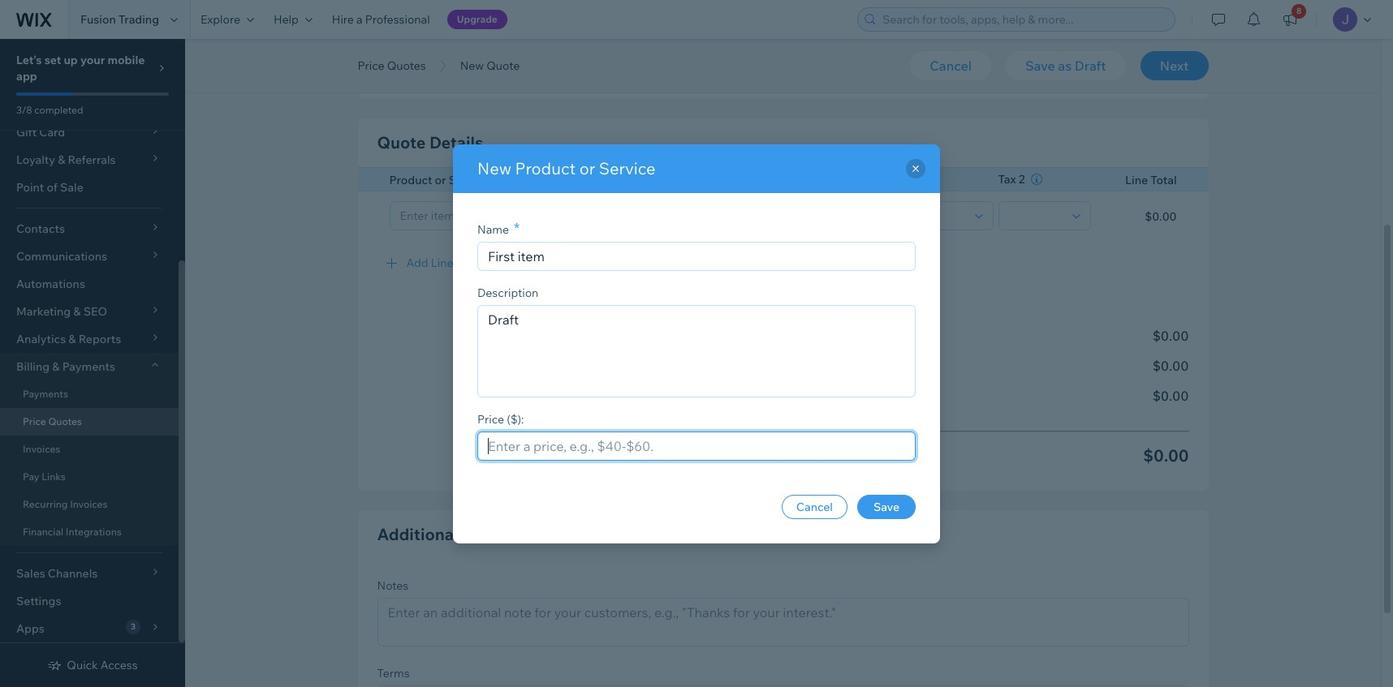 Task type: locate. For each thing, give the bounding box(es) containing it.
access
[[101, 659, 138, 673]]

tax left 1 in the right top of the page
[[901, 173, 919, 188]]

help button
[[264, 0, 322, 39]]

1 vertical spatial payments
[[23, 388, 68, 400]]

description
[[570, 173, 632, 188], [478, 285, 539, 300]]

total
[[1151, 173, 1177, 188], [793, 446, 831, 466]]

*
[[514, 219, 520, 238]]

cancel for save as draft
[[930, 58, 972, 74]]

price down expiry
[[358, 58, 385, 73]]

quotes down payments link
[[48, 416, 82, 428]]

new
[[478, 158, 512, 178]]

0 vertical spatial payments
[[62, 360, 115, 374]]

save for save
[[874, 500, 900, 514]]

0 vertical spatial description
[[570, 173, 632, 188]]

add
[[406, 255, 429, 270]]

1 vertical spatial terms
[[377, 666, 410, 681]]

expiry
[[377, 31, 410, 45]]

hire a professional
[[332, 12, 430, 27]]

price quotes inside button
[[358, 58, 426, 73]]

price ($)
[[750, 173, 795, 188]]

quotes inside sidebar 'element'
[[48, 416, 82, 428]]

price quotes down payments link
[[23, 416, 82, 428]]

1 vertical spatial total
[[793, 446, 831, 466]]

quotes down expiry date
[[387, 58, 426, 73]]

price
[[358, 58, 385, 73], [750, 173, 777, 188], [478, 412, 504, 427], [23, 416, 46, 428]]

quote details
[[377, 132, 484, 153]]

completed
[[34, 104, 83, 116]]

price quotes inside sidebar 'element'
[[23, 416, 82, 428]]

0 vertical spatial save
[[1026, 58, 1056, 74]]

recurring invoices link
[[0, 491, 179, 519]]

price quotes for price quotes link
[[23, 416, 82, 428]]

price:
[[835, 446, 879, 466]]

0 horizontal spatial price quotes
[[23, 416, 82, 428]]

1 horizontal spatial quotes
[[387, 58, 426, 73]]

1 vertical spatial cancel
[[797, 500, 833, 514]]

additional info
[[377, 524, 492, 545]]

cancel for save
[[797, 500, 833, 514]]

invoices down the pay links link
[[70, 499, 108, 511]]

let's
[[16, 53, 42, 67]]

0 vertical spatial line
[[1126, 173, 1148, 188]]

billing
[[16, 360, 50, 374]]

notes
[[377, 579, 409, 593]]

0 vertical spatial price quotes
[[358, 58, 426, 73]]

price quotes down expiry
[[358, 58, 426, 73]]

line
[[1126, 173, 1148, 188], [431, 255, 454, 270]]

price ($):
[[478, 412, 524, 427]]

save
[[1026, 58, 1056, 74], [874, 500, 900, 514]]

1 vertical spatial invoices
[[70, 499, 108, 511]]

0 vertical spatial quotes
[[387, 58, 426, 73]]

add line item
[[406, 255, 480, 270]]

1 horizontal spatial terms
[[635, 31, 667, 45]]

0 horizontal spatial terms
[[377, 666, 410, 681]]

service
[[599, 158, 656, 178], [449, 173, 489, 188]]

1 vertical spatial price quotes
[[23, 416, 82, 428]]

tax left 2
[[999, 172, 1017, 187]]

1 horizontal spatial tax
[[999, 172, 1017, 187]]

hire
[[332, 12, 354, 27]]

save as draft button
[[1006, 51, 1126, 80]]

cancel button for save
[[782, 495, 848, 519]]

professional
[[365, 12, 430, 27]]

name *
[[478, 219, 520, 238]]

payments
[[62, 360, 115, 374], [23, 388, 68, 400]]

cancel button for save as draft
[[911, 51, 992, 80]]

quotes for price quotes button
[[387, 58, 426, 73]]

1 vertical spatial description
[[478, 285, 539, 300]]

billing & payments button
[[0, 353, 179, 381]]

set
[[44, 53, 61, 67]]

0 vertical spatial total
[[1151, 173, 1177, 188]]

taxes
[[793, 388, 827, 404]]

0 horizontal spatial description
[[478, 285, 539, 300]]

or
[[580, 158, 596, 178], [435, 173, 446, 188]]

1 horizontal spatial total
[[1151, 173, 1177, 188]]

$0.00
[[1145, 209, 1177, 224], [1153, 328, 1189, 344], [1153, 358, 1189, 374], [1153, 388, 1189, 404], [1144, 446, 1189, 466]]

1 vertical spatial cancel button
[[782, 495, 848, 519]]

0 vertical spatial terms
[[635, 31, 667, 45]]

save left as
[[1026, 58, 1056, 74]]

price down billing
[[23, 416, 46, 428]]

1 horizontal spatial price quotes
[[358, 58, 426, 73]]

0 horizontal spatial invoices
[[23, 443, 60, 456]]

2
[[1019, 172, 1025, 187]]

quick access
[[67, 659, 138, 673]]

0 vertical spatial cancel
[[930, 58, 972, 74]]

product down quote
[[389, 173, 432, 188]]

next
[[1160, 58, 1189, 74]]

cancel
[[930, 58, 972, 74], [797, 500, 833, 514]]

0 horizontal spatial cancel button
[[782, 495, 848, 519]]

1 horizontal spatial invoices
[[70, 499, 108, 511]]

1 horizontal spatial line
[[1126, 173, 1148, 188]]

price quotes
[[358, 58, 426, 73], [23, 416, 82, 428]]

Search for tools, apps, help & more... field
[[878, 8, 1170, 31]]

product
[[515, 158, 576, 178], [389, 173, 432, 188]]

payments down &
[[23, 388, 68, 400]]

1 vertical spatial quotes
[[48, 416, 82, 428]]

quotes for price quotes link
[[48, 416, 82, 428]]

None field
[[907, 202, 970, 229], [1004, 202, 1068, 229], [907, 202, 970, 229], [1004, 202, 1068, 229]]

save inside 'save as draft' button
[[1026, 58, 1056, 74]]

1 vertical spatial save
[[874, 500, 900, 514]]

quantity
[[843, 173, 890, 188]]

0 horizontal spatial quotes
[[48, 416, 82, 428]]

invoices up pay links on the left of page
[[23, 443, 60, 456]]

tax 2
[[999, 172, 1025, 187]]

0 vertical spatial invoices
[[23, 443, 60, 456]]

($)
[[780, 173, 795, 188]]

fusion trading
[[80, 12, 159, 27]]

sale
[[60, 180, 83, 195]]

save down price:
[[874, 500, 900, 514]]

0 horizontal spatial tax
[[901, 173, 919, 188]]

settings
[[16, 594, 61, 609]]

expiry date
[[377, 31, 438, 45]]

1 horizontal spatial service
[[599, 158, 656, 178]]

pay
[[23, 471, 39, 483]]

payments up payments link
[[62, 360, 115, 374]]

tax
[[999, 172, 1017, 187], [901, 173, 919, 188]]

1 horizontal spatial save
[[1026, 58, 1056, 74]]

0 horizontal spatial line
[[431, 255, 454, 270]]

cancel button
[[911, 51, 992, 80], [782, 495, 848, 519]]

save inside save button
[[874, 500, 900, 514]]

info
[[462, 524, 492, 545]]

product right new at the top
[[515, 158, 576, 178]]

automations
[[16, 277, 85, 292]]

Price ($): text field
[[483, 432, 910, 460]]

1 vertical spatial line
[[431, 255, 454, 270]]

fusion
[[80, 12, 116, 27]]

0 horizontal spatial total
[[793, 446, 831, 466]]

0 horizontal spatial save
[[874, 500, 900, 514]]

0 vertical spatial cancel button
[[911, 51, 992, 80]]

1 horizontal spatial cancel
[[930, 58, 972, 74]]

invoices link
[[0, 436, 179, 464]]

quotes inside button
[[387, 58, 426, 73]]

price left ($):
[[478, 412, 504, 427]]

recurring
[[23, 499, 68, 511]]

0 horizontal spatial cancel
[[797, 500, 833, 514]]

3/8 completed
[[16, 104, 83, 116]]

tax for tax 2
[[999, 172, 1017, 187]]

point of sale link
[[0, 174, 179, 201]]

1 horizontal spatial cancel button
[[911, 51, 992, 80]]

payments link
[[0, 381, 179, 409]]



Task type: describe. For each thing, give the bounding box(es) containing it.
of
[[47, 180, 58, 195]]

Name field
[[483, 242, 910, 270]]

1 horizontal spatial description
[[570, 173, 632, 188]]

price quotes link
[[0, 409, 179, 436]]

financial
[[23, 526, 63, 538]]

quote
[[377, 132, 426, 153]]

quick access button
[[47, 659, 138, 673]]

tax for tax 1
[[901, 173, 919, 188]]

save as draft
[[1026, 58, 1107, 74]]

tax 1
[[901, 173, 927, 188]]

as
[[1059, 58, 1072, 74]]

0 horizontal spatial product
[[389, 173, 432, 188]]

help
[[274, 12, 299, 27]]

Expiry Date field
[[402, 51, 560, 79]]

upgrade button
[[447, 10, 507, 29]]

&
[[52, 360, 60, 374]]

0 horizontal spatial or
[[435, 173, 446, 188]]

point
[[16, 180, 44, 195]]

quick
[[67, 659, 98, 673]]

up
[[64, 53, 78, 67]]

line total
[[1126, 173, 1177, 188]]

line inside button
[[431, 255, 454, 270]]

save for save as draft
[[1026, 58, 1056, 74]]

1
[[922, 173, 927, 188]]

trading
[[119, 12, 159, 27]]

mobile
[[108, 53, 145, 67]]

hire a professional link
[[322, 0, 440, 39]]

pay links
[[23, 471, 66, 483]]

save button
[[858, 495, 916, 519]]

sidebar element
[[0, 0, 185, 688]]

links
[[42, 471, 66, 483]]

details
[[430, 132, 484, 153]]

price quotes for price quotes button
[[358, 58, 426, 73]]

price quotes button
[[350, 54, 434, 78]]

date
[[413, 31, 438, 45]]

payment
[[585, 31, 632, 45]]

upgrade
[[457, 13, 498, 25]]

Enter item here field
[[395, 202, 541, 229]]

settings link
[[0, 588, 179, 616]]

financial integrations
[[23, 526, 122, 538]]

name
[[478, 222, 509, 237]]

8 button
[[1273, 0, 1308, 39]]

1 horizontal spatial product
[[515, 158, 576, 178]]

payments inside dropdown button
[[62, 360, 115, 374]]

explore
[[201, 12, 240, 27]]

item
[[456, 255, 480, 270]]

billing & payments
[[16, 360, 115, 374]]

next button
[[1141, 51, 1209, 80]]

app
[[16, 69, 37, 84]]

Description text field
[[478, 306, 915, 397]]

point of sale
[[16, 180, 83, 195]]

integrations
[[66, 526, 122, 538]]

($):
[[507, 412, 524, 427]]

8
[[1297, 6, 1302, 16]]

a
[[357, 12, 363, 27]]

financial integrations link
[[0, 519, 179, 547]]

pay links link
[[0, 464, 179, 491]]

new product or service
[[478, 158, 656, 178]]

price inside sidebar 'element'
[[23, 416, 46, 428]]

add line item button
[[358, 243, 1209, 282]]

price left "($)"
[[750, 173, 777, 188]]

1 horizontal spatial or
[[580, 158, 596, 178]]

payment terms
[[585, 31, 667, 45]]

0 horizontal spatial service
[[449, 173, 489, 188]]

automations link
[[0, 270, 179, 298]]

Notes text field
[[378, 599, 1189, 646]]

recurring invoices
[[23, 499, 108, 511]]

additional
[[377, 524, 458, 545]]

draft
[[1075, 58, 1107, 74]]

total price:
[[793, 446, 879, 466]]

your
[[80, 53, 105, 67]]

price inside button
[[358, 58, 385, 73]]

product or service
[[389, 173, 489, 188]]

3/8
[[16, 104, 32, 116]]

let's set up your mobile app
[[16, 53, 145, 84]]



Task type: vqa. For each thing, say whether or not it's contained in the screenshot.
'&' related to Payments
no



